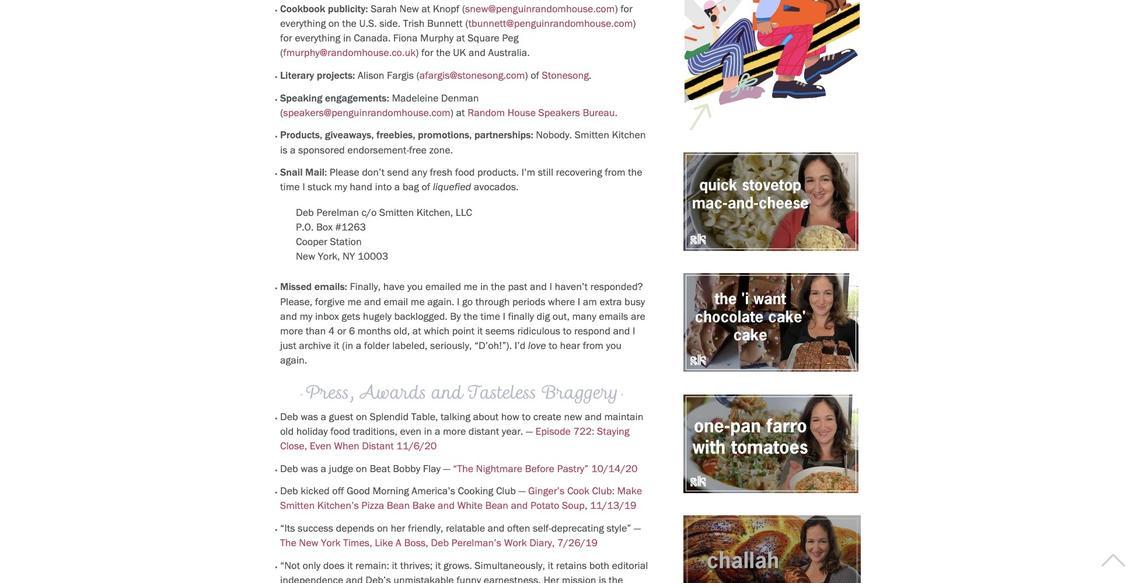 Task type: describe. For each thing, give the bounding box(es) containing it.
soup,
[[562, 500, 588, 512]]

) for everything on the u.s. side. trish bunnett (
[[280, 2, 633, 30]]

the inside please don't send any fresh food products. i'm still recovering from the time i stuck my hand into a bag of
[[628, 166, 643, 179]]

mission
[[562, 574, 597, 583]]

more inside finally, have you emailed me in the past and i haven't responded? please, forgive me and email me again. i go through periods where i am extra busy and my inbox gets hugely backlogged. by the time i finally dig out, many emails are more than 4 or 6 months old, at which point it seems ridiculous to respond and i just archive it (in a folder labeled, seriously, "d'oh!"). i'd
[[280, 325, 303, 338]]

giveaways,
[[325, 129, 374, 142]]

busy
[[625, 295, 645, 308]]

kicked
[[301, 485, 330, 498]]

7/26/19
[[558, 537, 598, 550]]

dig
[[537, 310, 550, 323]]

2 horizontal spatial me
[[464, 281, 478, 293]]

grows.
[[444, 559, 472, 572]]

guest
[[329, 410, 354, 423]]

random
[[468, 106, 505, 119]]

how
[[502, 410, 520, 423]]

success
[[298, 522, 334, 535]]

— inside deb was a guest on splendid table, talking about how to create new and maintain old holiday food traditions, even in a more distant year. —
[[526, 425, 533, 438]]

canada.
[[354, 32, 391, 44]]

on inside ) for everything on the u.s. side. trish bunnett (
[[329, 17, 340, 30]]

relatable
[[446, 522, 485, 535]]

it right does
[[347, 559, 353, 572]]

1 horizontal spatial for
[[422, 46, 434, 59]]

was for judge
[[301, 462, 318, 475]]

emails:
[[315, 281, 347, 293]]

cooking
[[458, 485, 494, 498]]

fiona
[[393, 32, 418, 44]]

11/13/19
[[590, 500, 637, 512]]

thrives;
[[400, 559, 433, 572]]

on left beat at the bottom left
[[356, 462, 367, 475]]

i up where at the bottom of page
[[550, 281, 552, 293]]

tbunnett@penguinrandomhouse.com link
[[469, 17, 633, 30]]

products,
[[280, 129, 323, 142]]

hear
[[560, 339, 581, 352]]

(in
[[342, 339, 353, 352]]

food inside please don't send any fresh food products. i'm still recovering from the time i stuck my hand into a bag of
[[455, 166, 475, 179]]

fresh
[[430, 166, 453, 179]]

is inside nobody. smitten kitchen is a sponsored endorsement-free zone.
[[280, 143, 288, 156]]

"its success depends on her friendly, relatable and often self-deprecating style" — the new york times, like a boss, deb perelman's work diary, 7/26/19
[[280, 522, 641, 550]]

create
[[534, 410, 562, 423]]

a down the table,
[[435, 425, 441, 438]]

splendid
[[370, 410, 409, 423]]

unmistakable
[[394, 574, 454, 583]]

to hear from you again.
[[280, 339, 622, 367]]

australia.
[[489, 46, 530, 59]]

1 vertical spatial .
[[615, 106, 618, 119]]

snew@penguinrandomhouse.com
[[465, 2, 615, 15]]

the
[[280, 537, 297, 550]]

0 vertical spatial new
[[400, 2, 419, 15]]

self-
[[533, 522, 552, 535]]

club:
[[593, 485, 615, 498]]

it up unmistakable
[[436, 559, 441, 572]]

speakers@penguinrandomhouse.com ) at random house speakers bureau .
[[283, 106, 618, 119]]

random house speakers bureau link
[[468, 106, 615, 119]]

even
[[310, 440, 332, 453]]

food inside deb was a guest on splendid table, talking about how to create new and maintain old holiday food traditions, even in a more distant year. —
[[331, 425, 350, 438]]

kitchen
[[612, 129, 646, 142]]

time inside finally, have you emailed me in the past and i haven't responded? please, forgive me and email me again. i go through periods where i am extra busy and my inbox gets hugely backlogged. by the time i finally dig out, many emails are more than 4 or 6 months old, at which point it seems ridiculous to respond and i just archive it (in a folder labeled, seriously, "d'oh!"). i'd
[[481, 310, 501, 323]]

) inside the ) for everything in canada. fiona murphy at square peg (
[[633, 17, 636, 30]]

a inside finally, have you emailed me in the past and i haven't responded? please, forgive me and email me again. i go through periods where i am extra busy and my inbox gets hugely backlogged. by the time i finally dig out, many emails are more than 4 or 6 months old, at which point it seems ridiculous to respond and i just archive it (in a folder labeled, seriously, "d'oh!"). i'd
[[356, 339, 362, 352]]

10003
[[358, 250, 389, 263]]

liquefied
[[433, 181, 471, 194]]

on inside '"its success depends on her friendly, relatable and often self-deprecating style" — the new york times, like a boss, deb perelman's work diary, 7/26/19'
[[377, 522, 388, 535]]

flay
[[423, 462, 441, 475]]

cook
[[568, 485, 590, 498]]

extra
[[600, 295, 622, 308]]

speaking
[[280, 91, 323, 104]]

11/6/20
[[397, 440, 437, 453]]

press, awards and tasteless braggery
[[307, 381, 619, 408]]

— right flay
[[444, 462, 451, 475]]

does
[[323, 559, 345, 572]]

time inside please don't send any fresh food products. i'm still recovering from the time i stuck my hand into a bag of
[[280, 181, 300, 194]]

are
[[631, 310, 646, 323]]

bunnett
[[428, 17, 463, 30]]

"its
[[280, 522, 295, 535]]

talking
[[441, 410, 471, 423]]

c/o
[[362, 206, 377, 219]]

"d'oh!").
[[475, 339, 512, 352]]

to inside finally, have you emailed me in the past and i haven't responded? please, forgive me and email me again. i go through periods where i am extra busy and my inbox gets hugely backlogged. by the time i finally dig out, many emails are more than 4 or 6 months old, at which point it seems ridiculous to respond and i just archive it (in a folder labeled, seriously, "d'oh!"). i'd
[[563, 325, 572, 338]]

advertisement element
[[685, 0, 860, 130]]

morning
[[373, 485, 409, 498]]

fargis
[[387, 69, 414, 82]]

of inside please don't send any fresh food products. i'm still recovering from the time i stuck my hand into a bag of
[[422, 181, 431, 194]]

deb for deb was a guest on splendid table, talking about how to create new and maintain old holiday food traditions, even in a more distant year. —
[[280, 410, 298, 423]]

deb for deb was a judge on beat bobby flay — "the nightmare before pastry" 10/14/20
[[280, 462, 298, 475]]

fmurphy@randomhouse.co.uk
[[283, 46, 416, 59]]

i down are
[[633, 325, 636, 338]]

my inside please don't send any fresh food products. i'm still recovering from the time i stuck my hand into a bag of
[[334, 181, 347, 194]]

simultaneously,
[[475, 559, 546, 572]]

0 vertical spatial of
[[531, 69, 540, 82]]

a left guest
[[321, 410, 326, 423]]

and down emails
[[614, 325, 630, 338]]

from inside please don't send any fresh food products. i'm still recovering from the time i stuck my hand into a bag of
[[605, 166, 626, 179]]

stonesong
[[542, 69, 589, 82]]

out,
[[553, 310, 570, 323]]

"not only does it remain: it thrives; it grows. simultaneously, it retains both editorial independence and deb's unmistakable funny earnestness. her mission is th
[[280, 559, 649, 583]]

it up her
[[548, 559, 554, 572]]

i'm
[[522, 166, 536, 179]]

kitchen's
[[318, 500, 359, 512]]

into
[[375, 181, 392, 194]]

ginger's cook club: make smitten kitchen's pizza bean bake and white bean and potato soup, 11/13/19 link
[[280, 485, 642, 512]]

smitten inside nobody. smitten kitchen is a sponsored endorsement-free zone.
[[575, 129, 610, 142]]

afargis@stonesong.com link
[[420, 69, 525, 82]]

zone.
[[430, 143, 453, 156]]

it right point
[[478, 325, 483, 338]]

missed
[[280, 281, 312, 293]]

deb inside '"its success depends on her friendly, relatable and often self-deprecating style" — the new york times, like a boss, deb perelman's work diary, 7/26/19'
[[431, 537, 449, 550]]

her
[[391, 522, 406, 535]]

depends
[[336, 522, 375, 535]]

2 bean from the left
[[486, 500, 509, 512]]

to inside 'to hear from you again.'
[[549, 339, 558, 352]]

through
[[476, 295, 510, 308]]

deb for deb perelman c/o smitten kitchen, llc p.o. box #1263 cooper station new york, ny 10003
[[296, 206, 314, 219]]

ginger's cook club: make smitten kitchen's pizza bean bake and white bean and potato soup, 11/13/19
[[280, 485, 642, 512]]

forgive
[[315, 295, 345, 308]]

year.
[[502, 425, 524, 438]]

traditions,
[[353, 425, 398, 438]]

is inside "not only does it remain: it thrives; it grows. simultaneously, it retains both editorial independence and deb's unmistakable funny earnestness. her mission is th
[[599, 574, 607, 583]]

hugely
[[363, 310, 392, 323]]

times,
[[343, 537, 372, 550]]

diary,
[[530, 537, 555, 550]]

madeleine denman (
[[280, 91, 479, 119]]

snail
[[280, 166, 303, 179]]

deb's
[[366, 574, 391, 583]]

braggery
[[542, 381, 619, 408]]

and inside '"its success depends on her friendly, relatable and often self-deprecating style" — the new york times, like a boss, deb perelman's work diary, 7/26/19'
[[488, 522, 505, 535]]

and up hugely
[[364, 295, 381, 308]]

— inside '"its success depends on her friendly, relatable and often self-deprecating style" — the new york times, like a boss, deb perelman's work diary, 7/26/19'
[[634, 522, 641, 535]]

again. inside 'to hear from you again.'
[[280, 354, 307, 367]]

america's
[[412, 485, 456, 498]]

fmurphy@randomhouse.co.uk ) for the uk and australia.
[[283, 46, 530, 59]]

bake
[[413, 500, 435, 512]]

house
[[508, 106, 536, 119]]



Task type: locate. For each thing, give the bounding box(es) containing it.
0 vertical spatial from
[[605, 166, 626, 179]]

tbunnett@penguinrandomhouse.com
[[469, 17, 633, 30]]

1 vertical spatial new
[[296, 250, 315, 263]]

often
[[508, 522, 531, 535]]

bean down 'deb kicked off good morning america's cooking club —'
[[387, 500, 410, 512]]

0 vertical spatial was
[[301, 410, 318, 423]]

nobody.
[[536, 129, 572, 142]]

the down go
[[464, 310, 478, 323]]

. up the kitchen
[[615, 106, 618, 119]]

you
[[408, 281, 423, 293], [606, 339, 622, 352]]

0 vertical spatial .
[[589, 69, 592, 82]]

deb inside deb perelman c/o smitten kitchen, llc p.o. box #1263 cooper station new york, ny 10003
[[296, 206, 314, 219]]

is down products,
[[280, 143, 288, 156]]

york
[[321, 537, 341, 550]]

for for ) for everything in canada. fiona murphy at square peg (
[[280, 32, 292, 44]]

more
[[280, 325, 303, 338], [443, 425, 466, 438]]

stuck
[[308, 181, 332, 194]]

her
[[544, 574, 560, 583]]

and down remain:
[[346, 574, 363, 583]]

2 was from the top
[[301, 462, 318, 475]]

boss,
[[404, 537, 429, 550]]

peg
[[502, 32, 519, 44]]

my inside finally, have you emailed me in the past and i haven't responded? please, forgive me and email me again. i go through periods where i am extra busy and my inbox gets hugely backlogged. by the time i finally dig out, many emails are more than 4 or 6 months old, at which point it seems ridiculous to respond and i just archive it (in a folder labeled, seriously, "d'oh!"). i'd
[[300, 310, 313, 323]]

— right club
[[519, 485, 526, 498]]

722:
[[574, 425, 595, 438]]

2 vertical spatial in
[[424, 425, 432, 438]]

deb inside deb was a guest on splendid table, talking about how to create new and maintain old holiday food traditions, even in a more distant year. —
[[280, 410, 298, 423]]

past
[[508, 281, 528, 293]]

again. down emailed
[[428, 295, 455, 308]]

only
[[303, 559, 321, 572]]

1 horizontal spatial again.
[[428, 295, 455, 308]]

afargis@stonesong.com
[[420, 69, 525, 82]]

new down success
[[299, 537, 319, 550]]

speakers
[[539, 106, 580, 119]]

ridiculous
[[518, 325, 561, 338]]

months
[[358, 325, 391, 338]]

bobby
[[393, 462, 421, 475]]

please don't send any fresh food products. i'm still recovering from the time i stuck my hand into a bag of
[[280, 166, 643, 194]]

staying
[[598, 425, 630, 438]]

and left often on the left
[[488, 522, 505, 535]]

pastry"
[[557, 462, 589, 475]]

1 vertical spatial was
[[301, 462, 318, 475]]

deb for deb kicked off good morning america's cooking club —
[[280, 485, 298, 498]]

in up 'through'
[[481, 281, 489, 293]]

1 horizontal spatial .
[[615, 106, 618, 119]]

0 horizontal spatial again.
[[280, 354, 307, 367]]

my down please
[[334, 181, 347, 194]]

smitten down bureau
[[575, 129, 610, 142]]

1 vertical spatial smitten
[[380, 206, 414, 219]]

of left stonesong
[[531, 69, 540, 82]]

0 horizontal spatial in
[[343, 32, 351, 44]]

food up liquefied avocados.
[[455, 166, 475, 179]]

in inside the ) for everything in canada. fiona murphy at square peg (
[[343, 32, 351, 44]]

0 horizontal spatial of
[[422, 181, 431, 194]]

0 horizontal spatial .
[[589, 69, 592, 82]]

labeled,
[[393, 339, 428, 352]]

2 vertical spatial to
[[522, 410, 531, 423]]

i inside please don't send any fresh food products. i'm still recovering from the time i stuck my hand into a bag of
[[303, 181, 305, 194]]

the down murphy
[[436, 46, 451, 59]]

2 horizontal spatial for
[[621, 2, 633, 15]]

on up like
[[377, 522, 388, 535]]

and up periods
[[530, 281, 547, 293]]

when
[[334, 440, 360, 453]]

0 vertical spatial is
[[280, 143, 288, 156]]

1 bean from the left
[[387, 500, 410, 512]]

1 vertical spatial more
[[443, 425, 466, 438]]

from right recovering
[[605, 166, 626, 179]]

knopf
[[433, 2, 460, 15]]

i
[[303, 181, 305, 194], [550, 281, 552, 293], [457, 295, 460, 308], [578, 295, 581, 308], [503, 310, 506, 323], [633, 325, 636, 338]]

1 vertical spatial everything
[[295, 32, 341, 44]]

1 horizontal spatial is
[[599, 574, 607, 583]]

it left (in
[[334, 339, 340, 352]]

2 horizontal spatial to
[[563, 325, 572, 338]]

time down the snail
[[280, 181, 300, 194]]

a left judge
[[321, 462, 326, 475]]

everything for in
[[295, 32, 341, 44]]

publicity:
[[328, 2, 368, 15]]

0 horizontal spatial smitten
[[280, 500, 315, 512]]

on
[[329, 17, 340, 30], [356, 410, 367, 423], [356, 462, 367, 475], [377, 522, 388, 535]]

. up bureau
[[589, 69, 592, 82]]

1 horizontal spatial to
[[549, 339, 558, 352]]

smitten down kicked
[[280, 500, 315, 512]]

1 vertical spatial is
[[599, 574, 607, 583]]

for for ) for everything on the u.s. side. trish bunnett (
[[621, 2, 633, 15]]

deb down close,
[[280, 462, 298, 475]]

to inside deb was a guest on splendid table, talking about how to create new and maintain old holiday food traditions, even in a more distant year. —
[[522, 410, 531, 423]]

0 horizontal spatial is
[[280, 143, 288, 156]]

emailed
[[426, 281, 461, 293]]

was for guest
[[301, 410, 318, 423]]

i'd
[[515, 339, 526, 352]]

funny
[[457, 574, 481, 583]]

0 vertical spatial for
[[621, 2, 633, 15]]

am
[[583, 295, 597, 308]]

( right fargis
[[417, 69, 420, 82]]

side.
[[380, 17, 401, 30]]

even
[[400, 425, 422, 438]]

— right year.
[[526, 425, 533, 438]]

uk
[[453, 46, 466, 59]]

deb
[[296, 206, 314, 219], [280, 410, 298, 423], [280, 462, 298, 475], [280, 485, 298, 498], [431, 537, 449, 550]]

1 horizontal spatial you
[[606, 339, 622, 352]]

0 vertical spatial time
[[280, 181, 300, 194]]

i up seems
[[503, 310, 506, 323]]

and down please,
[[280, 310, 297, 323]]

1 vertical spatial to
[[549, 339, 558, 352]]

0 vertical spatial smitten
[[575, 129, 610, 142]]

( inside the madeleine denman (
[[280, 106, 283, 119]]

before
[[525, 462, 555, 475]]

more up just at the bottom of the page
[[280, 325, 303, 338]]

seriously,
[[430, 339, 472, 352]]

1 horizontal spatial from
[[605, 166, 626, 179]]

of right bag
[[422, 181, 431, 194]]

the down publicity:
[[342, 17, 357, 30]]

you inside 'to hear from you again.'
[[606, 339, 622, 352]]

alison
[[358, 69, 385, 82]]

1 vertical spatial from
[[583, 339, 604, 352]]

potato
[[531, 500, 560, 512]]

haven't
[[555, 281, 588, 293]]

the
[[342, 17, 357, 30], [436, 46, 451, 59], [628, 166, 643, 179], [491, 281, 506, 293], [464, 310, 478, 323]]

on inside deb was a guest on splendid table, talking about how to create new and maintain old holiday food traditions, even in a more distant year. —
[[356, 410, 367, 423]]

you down the respond
[[606, 339, 622, 352]]

my up than
[[300, 310, 313, 323]]

on down publicity:
[[329, 17, 340, 30]]

more down talking
[[443, 425, 466, 438]]

box
[[316, 221, 333, 234]]

a left bag
[[395, 181, 400, 194]]

to up 'hear'
[[563, 325, 572, 338]]

responded?
[[591, 281, 643, 293]]

and down club
[[511, 500, 528, 512]]

deb up p.o.
[[296, 206, 314, 219]]

at up uk
[[457, 32, 465, 44]]

0 horizontal spatial to
[[522, 410, 531, 423]]

0 vertical spatial more
[[280, 325, 303, 338]]

smitten inside deb perelman c/o smitten kitchen, llc p.o. box #1263 cooper station new york, ny 10003
[[380, 206, 414, 219]]

for inside the ) for everything in canada. fiona murphy at square peg (
[[280, 32, 292, 44]]

1 horizontal spatial food
[[455, 166, 475, 179]]

2 horizontal spatial smitten
[[575, 129, 610, 142]]

more inside deb was a guest on splendid table, talking about how to create new and maintain old holiday food traditions, even in a more distant year. —
[[443, 425, 466, 438]]

everything inside the ) for everything in canada. fiona murphy at square peg (
[[295, 32, 341, 44]]

me up gets
[[348, 295, 362, 308]]

None search field
[[55, 28, 1050, 64]]

ny
[[343, 250, 355, 263]]

at down the denman
[[456, 106, 465, 119]]

email
[[384, 295, 408, 308]]

at inside the ) for everything in canada. fiona murphy at square peg (
[[457, 32, 465, 44]]

2 vertical spatial for
[[422, 46, 434, 59]]

( up literary
[[280, 46, 283, 59]]

0 horizontal spatial for
[[280, 32, 292, 44]]

at inside finally, have you emailed me in the past and i haven't responded? please, forgive me and email me again. i go through periods where i am extra busy and my inbox gets hugely backlogged. by the time i finally dig out, many emails are more than 4 or 6 months old, at which point it seems ridiculous to respond and i just archive it (in a folder labeled, seriously, "d'oh!"). i'd
[[413, 325, 422, 338]]

murphy
[[421, 32, 454, 44]]

and inside "not only does it remain: it thrives; it grows. simultaneously, it retains both editorial independence and deb's unmistakable funny earnestness. her mission is th
[[346, 574, 363, 583]]

"the nightmare before pastry" 10/14/20 link
[[453, 462, 638, 475]]

was inside deb was a guest on splendid table, talking about how to create new and maintain old holiday food traditions, even in a more distant year. —
[[301, 410, 318, 423]]

1 vertical spatial time
[[481, 310, 501, 323]]

to right how
[[522, 410, 531, 423]]

me up backlogged.
[[411, 295, 425, 308]]

in down the table,
[[424, 425, 432, 438]]

0 vertical spatial food
[[455, 166, 475, 179]]

finally,
[[350, 281, 381, 293]]

10/14/20
[[592, 462, 638, 475]]

bean down club
[[486, 500, 509, 512]]

perelman
[[317, 206, 359, 219]]

and down square
[[469, 46, 486, 59]]

good
[[347, 485, 370, 498]]

backlogged.
[[395, 310, 448, 323]]

you inside finally, have you emailed me in the past and i haven't responded? please, forgive me and email me again. i go through periods where i am extra busy and my inbox gets hugely backlogged. by the time i finally dig out, many emails are more than 4 or 6 months old, at which point it seems ridiculous to respond and i just archive it (in a folder labeled, seriously, "d'oh!"). i'd
[[408, 281, 423, 293]]

and up the 722:
[[585, 410, 602, 423]]

) inside ) for everything on the u.s. side. trish bunnett (
[[615, 2, 618, 15]]

at up 'trish'
[[422, 2, 431, 15]]

1 horizontal spatial my
[[334, 181, 347, 194]]

in inside deb was a guest on splendid table, talking about how to create new and maintain old holiday food traditions, even in a more distant year. —
[[424, 425, 432, 438]]

was up kicked
[[301, 462, 318, 475]]

and inside deb was a guest on splendid table, talking about how to create new and maintain old holiday food traditions, even in a more distant year. —
[[585, 410, 602, 423]]

1 horizontal spatial me
[[411, 295, 425, 308]]

0 horizontal spatial more
[[280, 325, 303, 338]]

u.s.
[[359, 17, 377, 30]]

0 vertical spatial you
[[408, 281, 423, 293]]

0 vertical spatial in
[[343, 32, 351, 44]]

i left am
[[578, 295, 581, 308]]

( inside ) for everything on the u.s. side. trish bunnett (
[[466, 17, 469, 30]]

everything inside ) for everything on the u.s. side. trish bunnett (
[[280, 17, 326, 30]]

in up fmurphy@randomhouse.co.uk link
[[343, 32, 351, 44]]

stonesong link
[[542, 69, 589, 82]]

nobody. smitten kitchen is a sponsored endorsement-free zone.
[[280, 129, 646, 156]]

0 horizontal spatial you
[[408, 281, 423, 293]]

again. down just at the bottom of the page
[[280, 354, 307, 367]]

the inside ) for everything on the u.s. side. trish bunnett (
[[342, 17, 357, 30]]

i left go
[[457, 295, 460, 308]]

1 horizontal spatial of
[[531, 69, 540, 82]]

bureau
[[583, 106, 615, 119]]

smitten inside ginger's cook club: make smitten kitchen's pizza bean bake and white bean and potato soup, 11/13/19
[[280, 500, 315, 512]]

episode 722: staying close, even when distant 11/6/20
[[280, 425, 630, 453]]

0 horizontal spatial me
[[348, 295, 362, 308]]

new inside deb perelman c/o smitten kitchen, llc p.o. box #1263 cooper station new york, ny 10003
[[296, 250, 315, 263]]

don't
[[362, 166, 385, 179]]

2 horizontal spatial in
[[481, 281, 489, 293]]

at right old,
[[413, 325, 422, 338]]

1 horizontal spatial more
[[443, 425, 466, 438]]

( right knopf on the top
[[462, 2, 465, 15]]

0 horizontal spatial time
[[280, 181, 300, 194]]

which
[[424, 325, 450, 338]]

station
[[330, 235, 362, 248]]

1 horizontal spatial time
[[481, 310, 501, 323]]

the up 'through'
[[491, 281, 506, 293]]

1 vertical spatial my
[[300, 310, 313, 323]]

inbox
[[315, 310, 339, 323]]

me up go
[[464, 281, 478, 293]]

new down cooper
[[296, 250, 315, 263]]

a down products,
[[290, 143, 296, 156]]

1 vertical spatial again.
[[280, 354, 307, 367]]

york,
[[318, 250, 340, 263]]

close,
[[280, 440, 307, 453]]

everything for on
[[280, 17, 326, 30]]

( down the speaking in the left of the page
[[280, 106, 283, 119]]

distant
[[362, 440, 394, 453]]

( right bunnett
[[466, 17, 469, 30]]

0 vertical spatial my
[[334, 181, 347, 194]]

at
[[422, 2, 431, 15], [457, 32, 465, 44], [456, 106, 465, 119], [413, 325, 422, 338]]

was up holiday
[[301, 410, 318, 423]]

on up traditions, at the left
[[356, 410, 367, 423]]

and up talking
[[432, 381, 463, 408]]

send
[[388, 166, 409, 179]]

1 vertical spatial food
[[331, 425, 350, 438]]

1 horizontal spatial in
[[424, 425, 432, 438]]

the down the kitchen
[[628, 166, 643, 179]]

to right love
[[549, 339, 558, 352]]

folder
[[364, 339, 390, 352]]

( inside the ) for everything in canada. fiona murphy at square peg (
[[280, 46, 283, 59]]

0 horizontal spatial from
[[583, 339, 604, 352]]

1 vertical spatial you
[[606, 339, 622, 352]]

p.o.
[[296, 221, 314, 234]]

again. inside finally, have you emailed me in the past and i haven't responded? please, forgive me and email me again. i go through periods where i am extra busy and my inbox gets hugely backlogged. by the time i finally dig out, many emails are more than 4 or 6 months old, at which point it seems ridiculous to respond and i just archive it (in a folder labeled, seriously, "d'oh!"). i'd
[[428, 295, 455, 308]]

friendly,
[[408, 522, 444, 535]]

i down snail mail:
[[303, 181, 305, 194]]

1 horizontal spatial smitten
[[380, 206, 414, 219]]

1 horizontal spatial bean
[[486, 500, 509, 512]]

1 was from the top
[[301, 410, 318, 423]]

2 vertical spatial smitten
[[280, 500, 315, 512]]

a inside please don't send any fresh food products. i'm still recovering from the time i stuck my hand into a bag of
[[395, 181, 400, 194]]

you right have
[[408, 281, 423, 293]]

1 vertical spatial in
[[481, 281, 489, 293]]

new inside '"its success depends on her friendly, relatable and often self-deprecating style" — the new york times, like a boss, deb perelman's work diary, 7/26/19'
[[299, 537, 319, 550]]

food down guest
[[331, 425, 350, 438]]

from inside 'to hear from you again.'
[[583, 339, 604, 352]]

1 vertical spatial of
[[422, 181, 431, 194]]

in inside finally, have you emailed me in the past and i haven't responded? please, forgive me and email me again. i go through periods where i am extra busy and my inbox gets hugely backlogged. by the time i finally dig out, many emails are more than 4 or 6 months old, at which point it seems ridiculous to respond and i just archive it (in a folder labeled, seriously, "d'oh!"). i'd
[[481, 281, 489, 293]]

0 vertical spatial again.
[[428, 295, 455, 308]]

deb left kicked
[[280, 485, 298, 498]]

0 horizontal spatial food
[[331, 425, 350, 438]]

new up 'trish'
[[400, 2, 419, 15]]

and down america's
[[438, 500, 455, 512]]

1 vertical spatial for
[[280, 32, 292, 44]]

than
[[306, 325, 326, 338]]

deb up old
[[280, 410, 298, 423]]

0 vertical spatial to
[[563, 325, 572, 338]]

deb down friendly,
[[431, 537, 449, 550]]

it left thrives;
[[392, 559, 398, 572]]

a inside nobody. smitten kitchen is a sponsored endorsement-free zone.
[[290, 143, 296, 156]]

2 vertical spatial new
[[299, 537, 319, 550]]

is down both
[[599, 574, 607, 583]]

0 horizontal spatial my
[[300, 310, 313, 323]]

have
[[384, 281, 405, 293]]

everything
[[280, 17, 326, 30], [295, 32, 341, 44]]

the new york times, like a boss, deb perelman's work diary, 7/26/19 link
[[280, 537, 598, 550]]

endorsement-
[[348, 143, 409, 156]]

0 vertical spatial everything
[[280, 17, 326, 30]]

smitten right c/o
[[380, 206, 414, 219]]

a right (in
[[356, 339, 362, 352]]

both
[[590, 559, 610, 572]]

time down 'through'
[[481, 310, 501, 323]]

0 horizontal spatial bean
[[387, 500, 410, 512]]

from down the respond
[[583, 339, 604, 352]]

— right style"
[[634, 522, 641, 535]]

for inside ) for everything on the u.s. side. trish bunnett (
[[621, 2, 633, 15]]

madeleine
[[392, 91, 439, 104]]

like
[[375, 537, 393, 550]]

speakers@penguinrandomhouse.com
[[283, 106, 451, 119]]

love
[[528, 339, 546, 352]]



Task type: vqa. For each thing, say whether or not it's contained in the screenshot.
topmost the to
yes



